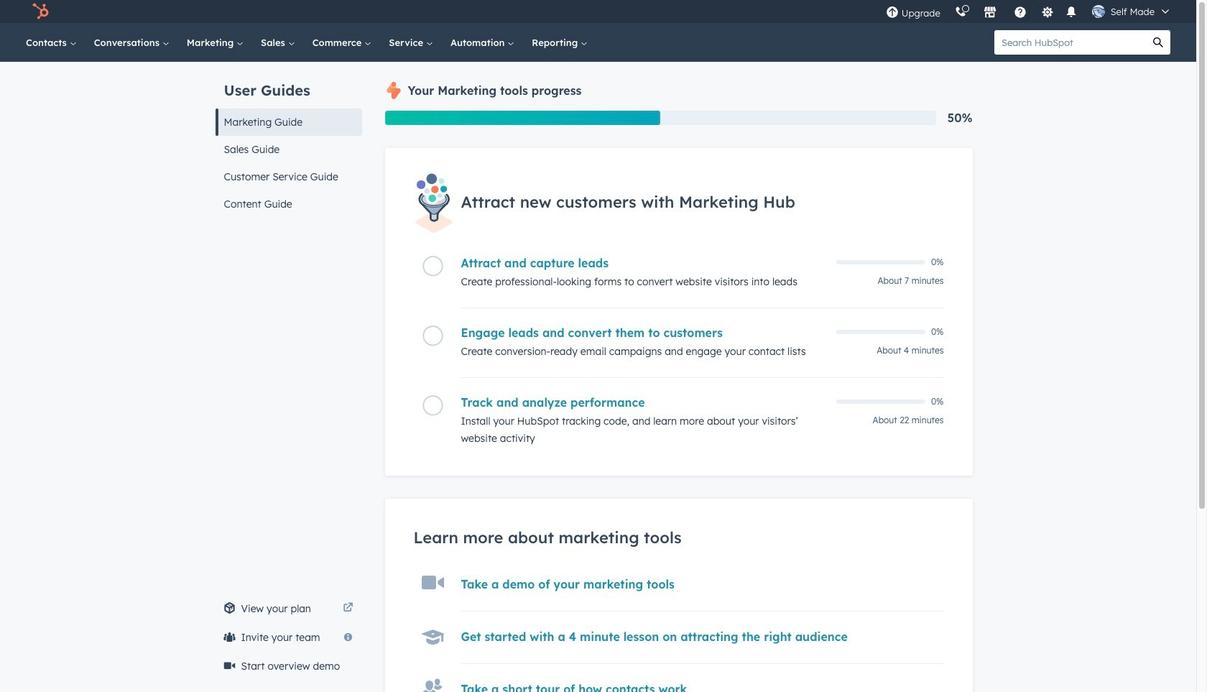 Task type: locate. For each thing, give the bounding box(es) containing it.
ruby anderson image
[[1092, 5, 1105, 18]]

progress bar
[[385, 111, 661, 125]]

menu
[[879, 0, 1179, 23]]

link opens in a new window image
[[343, 603, 353, 614]]

Search HubSpot search field
[[995, 30, 1146, 55]]



Task type: describe. For each thing, give the bounding box(es) containing it.
marketplaces image
[[984, 6, 997, 19]]

user guides element
[[215, 62, 362, 218]]

link opens in a new window image
[[343, 600, 353, 617]]



Task type: vqa. For each thing, say whether or not it's contained in the screenshot.
'Notifications' image
no



